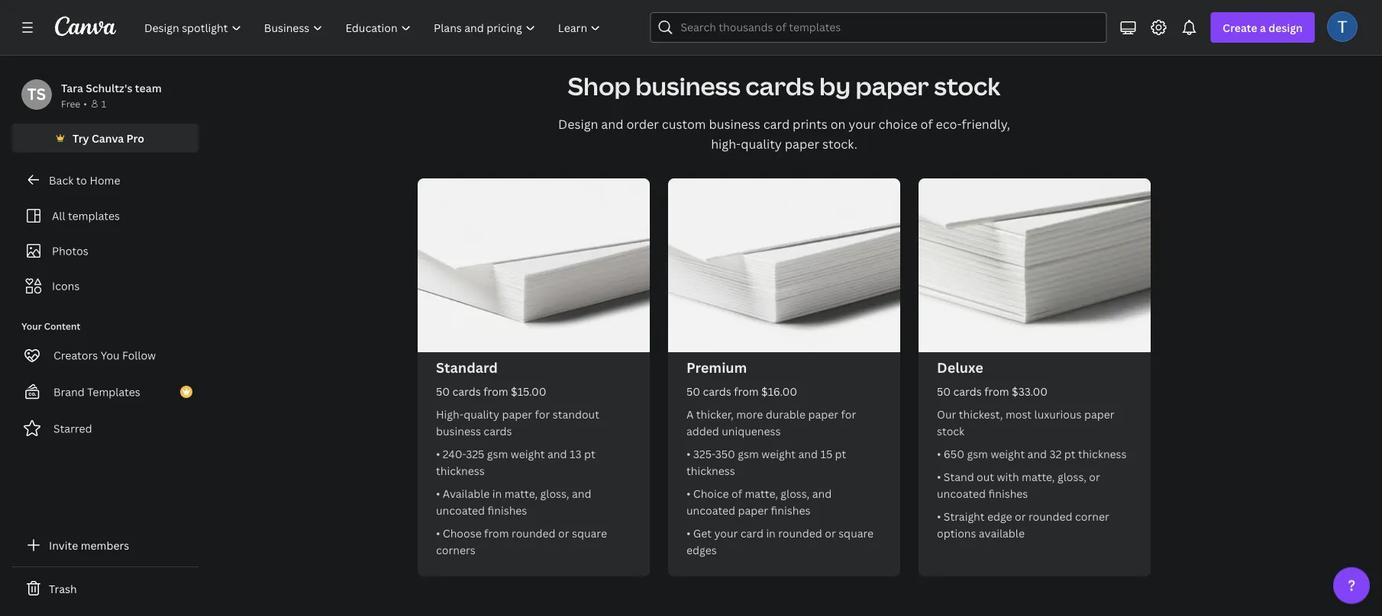 Task type: vqa. For each thing, say whether or not it's contained in the screenshot.


Task type: describe. For each thing, give the bounding box(es) containing it.
icons link
[[21, 272, 189, 301]]

available
[[979, 526, 1025, 541]]

trash
[[49, 582, 77, 597]]

high-quality paper for standout business cards
[[436, 407, 599, 439]]

15
[[820, 447, 832, 462]]

• stand out with matte, gloss, or uncoated finishes
[[937, 470, 1100, 501]]

• for • straight edge or rounded corner options available
[[937, 510, 941, 524]]

with
[[997, 470, 1019, 484]]

32
[[1050, 447, 1062, 462]]

quality inside the design and order custom business card prints on your choice of eco-friendly, high-quality paper stock.
[[741, 136, 782, 152]]

brand templates
[[53, 385, 140, 400]]

240-
[[443, 447, 466, 462]]

• available in matte, gloss, and uncoated finishes
[[436, 487, 591, 518]]

create a design
[[1223, 20, 1303, 35]]

pt for standard
[[584, 447, 595, 462]]

corners
[[436, 543, 476, 558]]

photos
[[52, 244, 88, 258]]

options
[[937, 526, 976, 541]]

prints
[[793, 116, 827, 132]]

finishes for deluxe
[[988, 487, 1028, 501]]

out
[[977, 470, 994, 484]]

order
[[626, 116, 659, 132]]

finishes for premium
[[771, 504, 810, 518]]

eco-
[[936, 116, 962, 132]]

a
[[686, 407, 694, 422]]

creators you follow link
[[12, 341, 199, 371]]

1
[[101, 97, 106, 110]]

your
[[21, 320, 42, 333]]

325
[[466, 447, 484, 462]]

and for • 325-350 gsm weight and 15 pt thickness
[[798, 447, 818, 462]]

available
[[443, 487, 490, 501]]

350
[[715, 447, 735, 462]]

tara schultz's team image
[[21, 79, 52, 110]]

gloss, for standard
[[540, 487, 569, 501]]

cards for $16.00
[[703, 384, 731, 399]]

invite
[[49, 539, 78, 553]]

gsm for premium
[[738, 447, 759, 462]]

choose
[[443, 526, 482, 541]]

members
[[81, 539, 129, 553]]

paper up choice
[[856, 69, 929, 103]]

invite members
[[49, 539, 129, 553]]

stock for shop business cards by paper stock
[[934, 69, 1001, 103]]

uncoated inside • stand out with matte, gloss, or uncoated finishes
[[937, 487, 986, 501]]

create a design button
[[1210, 12, 1315, 43]]

business inside high-quality paper for standout business cards
[[436, 424, 481, 439]]

• for • choose from rounded or square corners
[[436, 526, 440, 541]]

square inside • choose from rounded or square corners
[[572, 526, 607, 541]]

of inside • choice of matte, gloss, and uncoated paper finishes
[[731, 487, 742, 501]]

deluxe 50 cards from $33.00
[[937, 358, 1048, 399]]

• choose from rounded or square corners
[[436, 526, 607, 558]]

rounded inside • choose from rounded or square corners
[[512, 526, 556, 541]]

luxurious
[[1034, 407, 1082, 422]]

• for • 325-350 gsm weight and 15 pt thickness
[[686, 447, 691, 462]]

a
[[1260, 20, 1266, 35]]

from for standard
[[483, 384, 508, 399]]

standard image
[[418, 179, 650, 353]]

13
[[570, 447, 581, 462]]

• 650 gsm weight and 32 pt thickness
[[937, 447, 1127, 462]]

• for • choice of matte, gloss, and uncoated paper finishes
[[686, 487, 691, 501]]

your content
[[21, 320, 80, 333]]

edge
[[987, 510, 1012, 524]]

top level navigation element
[[134, 12, 613, 43]]

cards for paper
[[745, 69, 814, 103]]

more
[[736, 407, 763, 422]]

all templates
[[52, 209, 120, 223]]

for inside a thicker, more durable paper for added uniqueness
[[841, 407, 856, 422]]

premium image
[[668, 179, 900, 353]]

try canva pro button
[[12, 124, 199, 153]]

uncoated for premium
[[686, 504, 735, 518]]

back
[[49, 173, 73, 187]]

starred link
[[12, 414, 199, 444]]

a thicker, more durable paper for added uniqueness
[[686, 407, 856, 439]]

card inside the design and order custom business card prints on your choice of eco-friendly, high-quality paper stock.
[[763, 116, 790, 132]]

weight for premium
[[761, 447, 796, 462]]

and for • 240-325 gsm weight and 13 pt thickness
[[547, 447, 567, 462]]

$16.00
[[761, 384, 797, 399]]

choice
[[878, 116, 917, 132]]

thickest,
[[959, 407, 1003, 422]]

3 weight from the left
[[991, 447, 1025, 462]]

content
[[44, 320, 80, 333]]

rounded inside • get your card in rounded or square edges
[[778, 526, 822, 541]]

templates
[[68, 209, 120, 223]]

high-
[[711, 136, 741, 152]]

added
[[686, 424, 719, 439]]

design and order custom business card prints on your choice of eco-friendly, high-quality paper stock.
[[558, 116, 1010, 152]]

home
[[90, 173, 120, 187]]

trash link
[[12, 574, 199, 605]]

all
[[52, 209, 65, 223]]

matte, for premium
[[745, 487, 778, 501]]

our
[[937, 407, 956, 422]]

gloss, inside • stand out with matte, gloss, or uncoated finishes
[[1057, 470, 1086, 484]]

• straight edge or rounded corner options available
[[937, 510, 1109, 541]]

your inside the design and order custom business card prints on your choice of eco-friendly, high-quality paper stock.
[[849, 116, 875, 132]]

• for • 650 gsm weight and 32 pt thickness
[[937, 447, 941, 462]]

straight
[[944, 510, 985, 524]]

50 for deluxe
[[937, 384, 951, 399]]

2 horizontal spatial thickness
[[1078, 447, 1127, 462]]

thickness for premium
[[686, 464, 735, 478]]

tara
[[61, 81, 83, 95]]

quality inside high-quality paper for standout business cards
[[464, 407, 499, 422]]

creators you follow
[[53, 349, 156, 363]]

of inside the design and order custom business card prints on your choice of eco-friendly, high-quality paper stock.
[[920, 116, 933, 132]]

follow
[[122, 349, 156, 363]]

edges
[[686, 543, 717, 558]]

cards inside high-quality paper for standout business cards
[[484, 424, 512, 439]]



Task type: locate. For each thing, give the bounding box(es) containing it.
card down • choice of matte, gloss, and uncoated paper finishes
[[740, 526, 764, 541]]

2 horizontal spatial pt
[[1064, 447, 1075, 462]]

and left order at the top left of the page
[[601, 116, 623, 132]]

brand
[[53, 385, 85, 400]]

and for • choice of matte, gloss, and uncoated paper finishes
[[812, 487, 832, 501]]

finishes inside • stand out with matte, gloss, or uncoated finishes
[[988, 487, 1028, 501]]

cards for $15.00
[[452, 384, 481, 399]]

by
[[819, 69, 851, 103]]

weight for standard
[[511, 447, 545, 462]]

2 weight from the left
[[761, 447, 796, 462]]

0 horizontal spatial in
[[492, 487, 502, 501]]

custom
[[662, 116, 706, 132]]

3 gsm from the left
[[967, 447, 988, 462]]

in down • choice of matte, gloss, and uncoated paper finishes
[[766, 526, 776, 541]]

and down 13
[[572, 487, 591, 501]]

cards up thicker,
[[703, 384, 731, 399]]

1 horizontal spatial quality
[[741, 136, 782, 152]]

2 pt from the left
[[835, 447, 846, 462]]

weight inside • 325-350 gsm weight and 15 pt thickness
[[761, 447, 796, 462]]

0 horizontal spatial quality
[[464, 407, 499, 422]]

Search search field
[[681, 13, 1097, 42]]

business
[[636, 69, 740, 103], [709, 116, 760, 132], [436, 424, 481, 439]]

quality
[[741, 136, 782, 152], [464, 407, 499, 422]]

most
[[1005, 407, 1032, 422]]

• for • stand out with matte, gloss, or uncoated finishes
[[937, 470, 941, 484]]

matte, inside • stand out with matte, gloss, or uncoated finishes
[[1022, 470, 1055, 484]]

thickness inside • 325-350 gsm weight and 15 pt thickness
[[686, 464, 735, 478]]

square inside • get your card in rounded or square edges
[[838, 526, 874, 541]]

• left stand
[[937, 470, 941, 484]]

quality down standard 50 cards from $15.00
[[464, 407, 499, 422]]

pt inside • 325-350 gsm weight and 15 pt thickness
[[835, 447, 846, 462]]

or inside • stand out with matte, gloss, or uncoated finishes
[[1089, 470, 1100, 484]]

1 vertical spatial in
[[766, 526, 776, 541]]

card left prints
[[763, 116, 790, 132]]

business inside the design and order custom business card prints on your choice of eco-friendly, high-quality paper stock.
[[709, 116, 760, 132]]

stock down our
[[937, 424, 964, 439]]

finishes inside • choice of matte, gloss, and uncoated paper finishes
[[771, 504, 810, 518]]

• for • available in matte, gloss, and uncoated finishes
[[436, 487, 440, 501]]

0 vertical spatial card
[[763, 116, 790, 132]]

starred
[[53, 422, 92, 436]]

create
[[1223, 20, 1257, 35]]

uncoated for standard
[[436, 504, 485, 518]]

paper inside a thicker, more durable paper for added uniqueness
[[808, 407, 838, 422]]

pt inside "• 240-325 gsm weight and 13 pt thickness"
[[584, 447, 595, 462]]

• inside • stand out with matte, gloss, or uncoated finishes
[[937, 470, 941, 484]]

uncoated inside • choice of matte, gloss, and uncoated paper finishes
[[686, 504, 735, 518]]

2 horizontal spatial gsm
[[967, 447, 988, 462]]

premium 50 cards from $16.00
[[686, 358, 797, 399]]

2 square from the left
[[838, 526, 874, 541]]

or
[[1089, 470, 1100, 484], [1015, 510, 1026, 524], [558, 526, 569, 541], [825, 526, 836, 541]]

and left 15
[[798, 447, 818, 462]]

3 pt from the left
[[1064, 447, 1075, 462]]

and inside • choice of matte, gloss, and uncoated paper finishes
[[812, 487, 832, 501]]

in
[[492, 487, 502, 501], [766, 526, 776, 541]]

uncoated inside • available in matte, gloss, and uncoated finishes
[[436, 504, 485, 518]]

cards inside premium 50 cards from $16.00
[[703, 384, 731, 399]]

our thickest, most luxurious paper stock
[[937, 407, 1114, 439]]

• for • 240-325 gsm weight and 13 pt thickness
[[436, 447, 440, 462]]

and for • available in matte, gloss, and uncoated finishes
[[572, 487, 591, 501]]

1 horizontal spatial square
[[838, 526, 874, 541]]

or inside • get your card in rounded or square edges
[[825, 526, 836, 541]]

matte, down '• 650 gsm weight and 32 pt thickness'
[[1022, 470, 1055, 484]]

premium
[[686, 358, 747, 377]]

0 horizontal spatial of
[[731, 487, 742, 501]]

business down "high-"
[[436, 424, 481, 439]]

and inside • available in matte, gloss, and uncoated finishes
[[572, 487, 591, 501]]

gloss, down • 325-350 gsm weight and 15 pt thickness
[[781, 487, 810, 501]]

stock inside the our thickest, most luxurious paper stock
[[937, 424, 964, 439]]

paper
[[856, 69, 929, 103], [785, 136, 819, 152], [502, 407, 532, 422], [808, 407, 838, 422], [1084, 407, 1114, 422], [738, 504, 768, 518]]

2 horizontal spatial uncoated
[[937, 487, 986, 501]]

matte, for standard
[[504, 487, 538, 501]]

standout
[[553, 407, 599, 422]]

from inside deluxe 50 cards from $33.00
[[984, 384, 1009, 399]]

0 horizontal spatial gloss,
[[540, 487, 569, 501]]

deluxe
[[937, 358, 983, 377]]

your inside • get your card in rounded or square edges
[[714, 526, 738, 541]]

free •
[[61, 97, 87, 110]]

0 vertical spatial quality
[[741, 136, 782, 152]]

• inside • 325-350 gsm weight and 15 pt thickness
[[686, 447, 691, 462]]

50 inside deluxe 50 cards from $33.00
[[937, 384, 951, 399]]

rounded left the corner
[[1028, 510, 1072, 524]]

0 horizontal spatial matte,
[[504, 487, 538, 501]]

None search field
[[650, 12, 1107, 43]]

templates
[[87, 385, 140, 400]]

finishes down with
[[988, 487, 1028, 501]]

weight inside "• 240-325 gsm weight and 13 pt thickness"
[[511, 447, 545, 462]]

card inside • get your card in rounded or square edges
[[740, 526, 764, 541]]

business up high-
[[709, 116, 760, 132]]

1 weight from the left
[[511, 447, 545, 462]]

paper inside high-quality paper for standout business cards
[[502, 407, 532, 422]]

photos link
[[21, 237, 189, 266]]

1 horizontal spatial weight
[[761, 447, 796, 462]]

• left choose on the bottom left
[[436, 526, 440, 541]]

pt right 13
[[584, 447, 595, 462]]

thickness
[[1078, 447, 1127, 462], [436, 464, 485, 478], [686, 464, 735, 478]]

thickness down "325-"
[[686, 464, 735, 478]]

icons
[[52, 279, 80, 294]]

325-
[[693, 447, 715, 462]]

1 vertical spatial stock
[[937, 424, 964, 439]]

shop
[[568, 69, 631, 103]]

50 inside premium 50 cards from $16.00
[[686, 384, 700, 399]]

0 horizontal spatial square
[[572, 526, 607, 541]]

from for premium
[[734, 384, 759, 399]]

paper inside the our thickest, most luxurious paper stock
[[1084, 407, 1114, 422]]

50 up a
[[686, 384, 700, 399]]

2 horizontal spatial gloss,
[[1057, 470, 1086, 484]]

thickness inside "• 240-325 gsm weight and 13 pt thickness"
[[436, 464, 485, 478]]

0 horizontal spatial finishes
[[488, 504, 527, 518]]

for down $15.00
[[535, 407, 550, 422]]

2 horizontal spatial matte,
[[1022, 470, 1055, 484]]

2 horizontal spatial rounded
[[1028, 510, 1072, 524]]

for inside high-quality paper for standout business cards
[[535, 407, 550, 422]]

stock up eco-
[[934, 69, 1001, 103]]

gsm right 325
[[487, 447, 508, 462]]

paper right durable
[[808, 407, 838, 422]]

matte, down "• 240-325 gsm weight and 13 pt thickness"
[[504, 487, 538, 501]]

gloss, down "• 240-325 gsm weight and 13 pt thickness"
[[540, 487, 569, 501]]

cards inside standard 50 cards from $15.00
[[452, 384, 481, 399]]

cards down standard
[[452, 384, 481, 399]]

uncoated down stand
[[937, 487, 986, 501]]

business up custom
[[636, 69, 740, 103]]

gloss, inside • choice of matte, gloss, and uncoated paper finishes
[[781, 487, 810, 501]]

1 50 from the left
[[436, 384, 450, 399]]

rounded down • choice of matte, gloss, and uncoated paper finishes
[[778, 526, 822, 541]]

cards down deluxe
[[953, 384, 982, 399]]

0 horizontal spatial rounded
[[512, 526, 556, 541]]

free
[[61, 97, 80, 110]]

back to home link
[[12, 165, 199, 195]]

try
[[73, 131, 89, 145]]

50 for standard
[[436, 384, 450, 399]]

from left $15.00
[[483, 384, 508, 399]]

card
[[763, 116, 790, 132], [740, 526, 764, 541]]

• inside "• 240-325 gsm weight and 13 pt thickness"
[[436, 447, 440, 462]]

high-
[[436, 407, 464, 422]]

or inside • choose from rounded or square corners
[[558, 526, 569, 541]]

quality down shop business cards by paper stock
[[741, 136, 782, 152]]

back to home
[[49, 173, 120, 187]]

canva
[[92, 131, 124, 145]]

cards up 325
[[484, 424, 512, 439]]

1 horizontal spatial pt
[[835, 447, 846, 462]]

and left 32
[[1027, 447, 1047, 462]]

0 horizontal spatial 50
[[436, 384, 450, 399]]

from
[[483, 384, 508, 399], [734, 384, 759, 399], [984, 384, 1009, 399], [484, 526, 509, 541]]

1 horizontal spatial rounded
[[778, 526, 822, 541]]

gsm right 650
[[967, 447, 988, 462]]

finishes up • get your card in rounded or square edges
[[771, 504, 810, 518]]

0 vertical spatial your
[[849, 116, 875, 132]]

creators
[[53, 349, 98, 363]]

pt right 15
[[835, 447, 846, 462]]

matte, down • 325-350 gsm weight and 15 pt thickness
[[745, 487, 778, 501]]

gsm down uniqueness
[[738, 447, 759, 462]]

and inside "• 240-325 gsm weight and 13 pt thickness"
[[547, 447, 567, 462]]

in inside • available in matte, gloss, and uncoated finishes
[[492, 487, 502, 501]]

1 for from the left
[[535, 407, 550, 422]]

stock for our thickest, most luxurious paper stock
[[937, 424, 964, 439]]

1 horizontal spatial uncoated
[[686, 504, 735, 518]]

weight down a thicker, more durable paper for added uniqueness
[[761, 447, 796, 462]]

gsm inside "• 240-325 gsm weight and 13 pt thickness"
[[487, 447, 508, 462]]

1 horizontal spatial 50
[[686, 384, 700, 399]]

1 vertical spatial business
[[709, 116, 760, 132]]

paper inside • choice of matte, gloss, and uncoated paper finishes
[[738, 504, 768, 518]]

1 horizontal spatial gsm
[[738, 447, 759, 462]]

and inside the design and order custom business card prints on your choice of eco-friendly, high-quality paper stock.
[[601, 116, 623, 132]]

finishes up • choose from rounded or square corners
[[488, 504, 527, 518]]

and inside • 325-350 gsm weight and 15 pt thickness
[[798, 447, 818, 462]]

• left 'get'
[[686, 526, 691, 541]]

from inside standard 50 cards from $15.00
[[483, 384, 508, 399]]

of right choice
[[731, 487, 742, 501]]

cards up the design and order custom business card prints on your choice of eco-friendly, high-quality paper stock.
[[745, 69, 814, 103]]

gloss, inside • available in matte, gloss, and uncoated finishes
[[540, 487, 569, 501]]

• choice of matte, gloss, and uncoated paper finishes
[[686, 487, 832, 518]]

gsm for standard
[[487, 447, 508, 462]]

stock.
[[822, 136, 857, 152]]

2 gsm from the left
[[738, 447, 759, 462]]

paper up • get your card in rounded or square edges
[[738, 504, 768, 518]]

2 horizontal spatial finishes
[[988, 487, 1028, 501]]

thickness for standard
[[436, 464, 485, 478]]

weight down high-quality paper for standout business cards
[[511, 447, 545, 462]]

cards for $33.00
[[953, 384, 982, 399]]

of left eco-
[[920, 116, 933, 132]]

design
[[1268, 20, 1303, 35]]

2 for from the left
[[841, 407, 856, 422]]

thickness down 240-
[[436, 464, 485, 478]]

rounded down • available in matte, gloss, and uncoated finishes
[[512, 526, 556, 541]]

1 horizontal spatial of
[[920, 116, 933, 132]]

uncoated down available
[[436, 504, 485, 518]]

• left 240-
[[436, 447, 440, 462]]

finishes inside • available in matte, gloss, and uncoated finishes
[[488, 504, 527, 518]]

friendly,
[[962, 116, 1010, 132]]

uncoated
[[937, 487, 986, 501], [436, 504, 485, 518], [686, 504, 735, 518]]

$33.00
[[1012, 384, 1048, 399]]

pro
[[126, 131, 144, 145]]

1 square from the left
[[572, 526, 607, 541]]

1 horizontal spatial in
[[766, 526, 776, 541]]

paper inside the design and order custom business card prints on your choice of eco-friendly, high-quality paper stock.
[[785, 136, 819, 152]]

invite members button
[[12, 531, 199, 561]]

2 horizontal spatial weight
[[991, 447, 1025, 462]]

brand templates link
[[12, 377, 199, 408]]

1 horizontal spatial gloss,
[[781, 487, 810, 501]]

0 horizontal spatial pt
[[584, 447, 595, 462]]

paper down prints
[[785, 136, 819, 152]]

• left choice
[[686, 487, 691, 501]]

uncoated down choice
[[686, 504, 735, 518]]

0 vertical spatial of
[[920, 116, 933, 132]]

2 50 from the left
[[686, 384, 700, 399]]

deluxe image
[[919, 179, 1151, 353]]

50 up our
[[937, 384, 951, 399]]

choice
[[693, 487, 729, 501]]

• inside • available in matte, gloss, and uncoated finishes
[[436, 487, 440, 501]]

• inside • get your card in rounded or square edges
[[686, 526, 691, 541]]

from right choose on the bottom left
[[484, 526, 509, 541]]

1 vertical spatial your
[[714, 526, 738, 541]]

1 horizontal spatial finishes
[[771, 504, 810, 518]]

thicker,
[[696, 407, 734, 422]]

1 horizontal spatial your
[[849, 116, 875, 132]]

in right available
[[492, 487, 502, 501]]

2 horizontal spatial 50
[[937, 384, 951, 399]]

0 horizontal spatial for
[[535, 407, 550, 422]]

• right 'free' in the left of the page
[[83, 97, 87, 110]]

1 vertical spatial quality
[[464, 407, 499, 422]]

for right durable
[[841, 407, 856, 422]]

650
[[944, 447, 964, 462]]

0 vertical spatial stock
[[934, 69, 1001, 103]]

in inside • get your card in rounded or square edges
[[766, 526, 776, 541]]

try canva pro
[[73, 131, 144, 145]]

from inside • choose from rounded or square corners
[[484, 526, 509, 541]]

50 for premium
[[686, 384, 700, 399]]

• up options
[[937, 510, 941, 524]]

gloss, for premium
[[781, 487, 810, 501]]

• left 650
[[937, 447, 941, 462]]

• 240-325 gsm weight and 13 pt thickness
[[436, 447, 595, 478]]

corner
[[1075, 510, 1109, 524]]

on
[[830, 116, 846, 132]]

1 vertical spatial of
[[731, 487, 742, 501]]

gsm inside • 325-350 gsm weight and 15 pt thickness
[[738, 447, 759, 462]]

0 horizontal spatial weight
[[511, 447, 545, 462]]

tara schultz's team
[[61, 81, 162, 95]]

•
[[83, 97, 87, 110], [436, 447, 440, 462], [686, 447, 691, 462], [937, 447, 941, 462], [937, 470, 941, 484], [436, 487, 440, 501], [686, 487, 691, 501], [937, 510, 941, 524], [436, 526, 440, 541], [686, 526, 691, 541]]

1 horizontal spatial matte,
[[745, 487, 778, 501]]

paper down $15.00
[[502, 407, 532, 422]]

• inside • choice of matte, gloss, and uncoated paper finishes
[[686, 487, 691, 501]]

all templates link
[[21, 202, 189, 231]]

finishes
[[988, 487, 1028, 501], [488, 504, 527, 518], [771, 504, 810, 518]]

tara schultz's team element
[[21, 79, 52, 110]]

1 horizontal spatial thickness
[[686, 464, 735, 478]]

gloss,
[[1057, 470, 1086, 484], [540, 487, 569, 501], [781, 487, 810, 501]]

pt for premium
[[835, 447, 846, 462]]

50 up "high-"
[[436, 384, 450, 399]]

or inside • straight edge or rounded corner options available
[[1015, 510, 1026, 524]]

paper right luxurious
[[1084, 407, 1114, 422]]

get
[[693, 526, 712, 541]]

0 horizontal spatial thickness
[[436, 464, 485, 478]]

0 horizontal spatial your
[[714, 526, 738, 541]]

1 horizontal spatial for
[[841, 407, 856, 422]]

for
[[535, 407, 550, 422], [841, 407, 856, 422]]

standard 50 cards from $15.00
[[436, 358, 546, 399]]

0 horizontal spatial gsm
[[487, 447, 508, 462]]

and down 15
[[812, 487, 832, 501]]

and
[[601, 116, 623, 132], [547, 447, 567, 462], [798, 447, 818, 462], [1027, 447, 1047, 462], [572, 487, 591, 501], [812, 487, 832, 501]]

standard
[[436, 358, 498, 377]]

50 inside standard 50 cards from $15.00
[[436, 384, 450, 399]]

to
[[76, 173, 87, 187]]

shop business cards by paper stock
[[568, 69, 1001, 103]]

0 vertical spatial business
[[636, 69, 740, 103]]

3 50 from the left
[[937, 384, 951, 399]]

cards inside deluxe 50 cards from $33.00
[[953, 384, 982, 399]]

durable
[[766, 407, 806, 422]]

from inside premium 50 cards from $16.00
[[734, 384, 759, 399]]

gloss, down 32
[[1057, 470, 1086, 484]]

rounded inside • straight edge or rounded corner options available
[[1028, 510, 1072, 524]]

and left 13
[[547, 447, 567, 462]]

tara schultz image
[[1327, 11, 1358, 42]]

0 horizontal spatial uncoated
[[436, 504, 485, 518]]

design
[[558, 116, 598, 132]]

matte, inside • available in matte, gloss, and uncoated finishes
[[504, 487, 538, 501]]

thickness right 32
[[1078, 447, 1127, 462]]

• 325-350 gsm weight and 15 pt thickness
[[686, 447, 846, 478]]

• left "325-"
[[686, 447, 691, 462]]

• for • get your card in rounded or square edges
[[686, 526, 691, 541]]

square
[[572, 526, 607, 541], [838, 526, 874, 541]]

• inside • choose from rounded or square corners
[[436, 526, 440, 541]]

your right on
[[849, 116, 875, 132]]

1 vertical spatial card
[[740, 526, 764, 541]]

from up more
[[734, 384, 759, 399]]

2 vertical spatial business
[[436, 424, 481, 439]]

• inside • straight edge or rounded corner options available
[[937, 510, 941, 524]]

uniqueness
[[722, 424, 781, 439]]

0 vertical spatial in
[[492, 487, 502, 501]]

1 pt from the left
[[584, 447, 595, 462]]

from for deluxe
[[984, 384, 1009, 399]]

your right 'get'
[[714, 526, 738, 541]]

• left available
[[436, 487, 440, 501]]

schultz's
[[86, 81, 132, 95]]

matte, inside • choice of matte, gloss, and uncoated paper finishes
[[745, 487, 778, 501]]

weight up with
[[991, 447, 1025, 462]]

stand
[[944, 470, 974, 484]]

1 gsm from the left
[[487, 447, 508, 462]]

pt right 32
[[1064, 447, 1075, 462]]

from up thickest,
[[984, 384, 1009, 399]]



